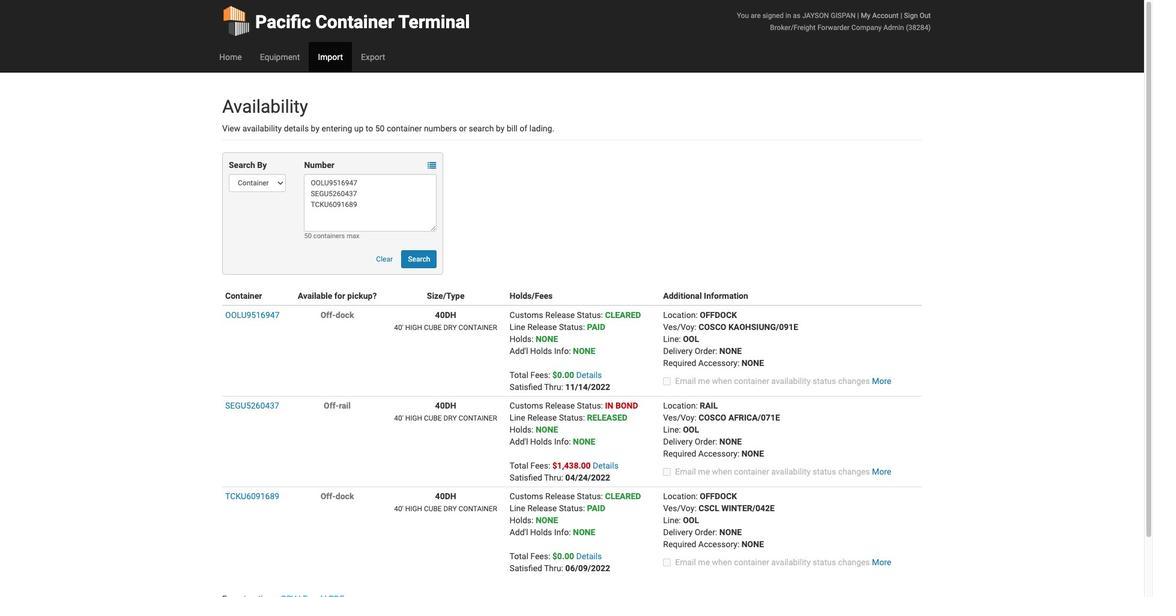Task type: locate. For each thing, give the bounding box(es) containing it.
1 vertical spatial required
[[663, 449, 696, 459]]

50 right to
[[375, 124, 385, 133]]

1 info: from the top
[[554, 347, 571, 356]]

2 vertical spatial email me when container availability status changes more
[[675, 558, 891, 568]]

when up "rail" at the bottom right
[[712, 377, 732, 386]]

3 cube from the top
[[424, 505, 442, 514]]

0 vertical spatial 40dh
[[435, 311, 456, 320]]

ool for cosco africa/071e
[[683, 425, 699, 435]]

0 vertical spatial status
[[813, 377, 836, 386]]

$0.00
[[552, 371, 574, 380], [552, 552, 574, 562]]

2 vertical spatial order
[[695, 528, 715, 538]]

1 vertical spatial 40'
[[394, 414, 403, 423]]

required inside location : offdock ves/voy: cosco kaohsiung/091e line: ool delivery order : none required accessory : none
[[663, 359, 696, 368]]

line: inside location : offdock ves/voy: cosco kaohsiung/091e line: ool delivery order : none required accessory : none
[[663, 335, 681, 344]]

line down holds/fees on the left of page
[[510, 323, 525, 332]]

delivery
[[663, 347, 693, 356], [663, 437, 693, 447], [663, 528, 693, 538]]

50 left containers
[[304, 232, 312, 240]]

40dh 40' high cube dry container for total fees: $0.00 details satisfied thru: 11/14/2022
[[394, 311, 497, 332]]

high for total fees: $0.00 details satisfied thru: 06/09/2022
[[405, 505, 422, 514]]

container for total fees: $0.00 details satisfied thru: 11/14/2022
[[459, 324, 497, 332]]

search right clear "button"
[[408, 255, 430, 264]]

total inside total fees: $1,438.00 details satisfied thru: 04/24/2022
[[510, 461, 528, 471]]

1 customs from the top
[[510, 311, 543, 320]]

1 40dh from the top
[[435, 311, 456, 320]]

3 email me when container availability status changes more from the top
[[675, 558, 891, 568]]

accessory up "rail" at the bottom right
[[698, 359, 737, 368]]

0 vertical spatial ves/voy:
[[663, 323, 697, 332]]

1 vertical spatial customs release status : cleared line release status : paid holds: none add'l holds info: none
[[510, 492, 641, 538]]

2 holds: from the top
[[510, 425, 534, 435]]

0 vertical spatial holds
[[530, 347, 552, 356]]

line down total fees: $1,438.00 details satisfied thru: 04/24/2022
[[510, 504, 525, 514]]

1 ool from the top
[[683, 335, 699, 344]]

0 vertical spatial 40'
[[394, 324, 403, 332]]

status
[[813, 377, 836, 386], [813, 467, 836, 477], [813, 558, 836, 568]]

2 line: from the top
[[663, 425, 681, 435]]

holds up total fees: $1,438.00 details satisfied thru: 04/24/2022
[[530, 437, 552, 447]]

delivery inside 'location : rail ves/voy: cosco africa/071e line: ool delivery order : none required accessory : none'
[[663, 437, 693, 447]]

ves/voy: for cscl winter/042e
[[663, 504, 697, 514]]

order down cscl
[[695, 528, 715, 538]]

2 vertical spatial status
[[813, 558, 836, 568]]

customs down total fees: $1,438.00 details satisfied thru: 04/24/2022
[[510, 492, 543, 502]]

thru: left 11/14/2022
[[544, 383, 563, 392]]

cube for total fees: $1,438.00 details satisfied thru: 04/24/2022
[[424, 414, 442, 423]]

thru: inside total fees: $0.00 details satisfied thru: 06/09/2022
[[544, 564, 563, 574]]

more
[[872, 377, 891, 386], [872, 467, 891, 477], [872, 558, 891, 568]]

2 vertical spatial accessory
[[698, 540, 737, 550]]

add'l up total fees: $0.00 details satisfied thru: 11/14/2022
[[510, 347, 528, 356]]

fees: inside total fees: $0.00 details satisfied thru: 06/09/2022
[[531, 552, 550, 562]]

1 vertical spatial holds
[[530, 437, 552, 447]]

1 offdock from the top
[[700, 311, 737, 320]]

container
[[459, 324, 497, 332], [459, 414, 497, 423], [459, 505, 497, 514]]

line: inside 'location : rail ves/voy: cosco africa/071e line: ool delivery order : none required accessory : none'
[[663, 425, 681, 435]]

0 vertical spatial email
[[675, 377, 696, 386]]

40dh
[[435, 311, 456, 320], [435, 401, 456, 411], [435, 492, 456, 502]]

container for location : rail ves/voy: cosco africa/071e line: ool delivery order : none required accessory : none
[[734, 467, 769, 477]]

status for location : rail ves/voy: cosco africa/071e line: ool delivery order : none required accessory : none
[[813, 467, 836, 477]]

3 thru: from the top
[[544, 564, 563, 574]]

2 vertical spatial changes
[[838, 558, 870, 568]]

0 vertical spatial cosco
[[699, 323, 726, 332]]

2 dock from the top
[[336, 492, 354, 502]]

2 by from the left
[[496, 124, 505, 133]]

3 delivery from the top
[[663, 528, 693, 538]]

details link up 04/24/2022
[[593, 461, 619, 471]]

fees: for 11/14/2022
[[531, 371, 550, 380]]

location inside 'location : rail ves/voy: cosco africa/071e line: ool delivery order : none required accessory : none'
[[663, 401, 696, 411]]

1 vertical spatial status
[[813, 467, 836, 477]]

1 dock from the top
[[336, 311, 354, 320]]

2 40' from the top
[[394, 414, 403, 423]]

2 delivery from the top
[[663, 437, 693, 447]]

2 vertical spatial more link
[[872, 558, 891, 568]]

fees: inside total fees: $0.00 details satisfied thru: 11/14/2022
[[531, 371, 550, 380]]

order inside location : offdock ves/voy: cosco kaohsiung/091e line: ool delivery order : none required accessory : none
[[695, 347, 715, 356]]

required for location : offdock ves/voy: cosco kaohsiung/091e line: ool delivery order : none required accessory : none
[[663, 359, 696, 368]]

1 vertical spatial offdock
[[700, 492, 737, 502]]

3 when from the top
[[712, 558, 732, 568]]

details link up 11/14/2022
[[576, 371, 602, 380]]

1 vertical spatial more
[[872, 467, 891, 477]]

company
[[852, 23, 882, 32]]

2 vertical spatial customs
[[510, 492, 543, 502]]

oolu9516947
[[225, 311, 280, 320]]

1 holds: from the top
[[510, 335, 534, 344]]

location inside location : offdock ves/voy: cscl winter/042e line: ool delivery order : none required accessory : none
[[663, 492, 696, 502]]

1 vertical spatial more link
[[872, 467, 891, 477]]

out
[[920, 11, 931, 20]]

holds: up total fees: $0.00 details satisfied thru: 06/09/2022
[[510, 516, 534, 526]]

3 40' from the top
[[394, 505, 403, 514]]

satisfied for total fees: $1,438.00 details satisfied thru: 04/24/2022
[[510, 473, 542, 483]]

$0.00 for 11/14/2022
[[552, 371, 574, 380]]

3 required from the top
[[663, 540, 696, 550]]

3 ves/voy: from the top
[[663, 504, 697, 514]]

2 high from the top
[[405, 414, 422, 423]]

customs inside customs release status : in bond line release status : released holds: none add'l holds info: none
[[510, 401, 543, 411]]

container up oolu9516947
[[225, 291, 262, 301]]

email for location : rail ves/voy: cosco africa/071e line: ool delivery order : none required accessory : none
[[675, 467, 696, 477]]

3 container from the top
[[459, 505, 497, 514]]

None checkbox
[[663, 378, 671, 386], [663, 468, 671, 476], [663, 378, 671, 386], [663, 468, 671, 476]]

2 add'l from the top
[[510, 437, 528, 447]]

3 info: from the top
[[554, 528, 571, 538]]

0 horizontal spatial 50
[[304, 232, 312, 240]]

ves/voy: inside 'location : rail ves/voy: cosco africa/071e line: ool delivery order : none required accessory : none'
[[663, 413, 697, 423]]

0 vertical spatial more
[[872, 377, 891, 386]]

total
[[510, 371, 528, 380], [510, 461, 528, 471], [510, 552, 528, 562]]

2 vertical spatial holds:
[[510, 516, 534, 526]]

40'
[[394, 324, 403, 332], [394, 414, 403, 423], [394, 505, 403, 514]]

cscl
[[699, 504, 719, 514]]

accessory
[[698, 359, 737, 368], [698, 449, 737, 459], [698, 540, 737, 550]]

0 vertical spatial order
[[695, 347, 715, 356]]

1 status from the top
[[813, 377, 836, 386]]

1 required from the top
[[663, 359, 696, 368]]

(38284)
[[906, 23, 931, 32]]

segu5260437 link
[[225, 401, 279, 411]]

location inside location : offdock ves/voy: cosco kaohsiung/091e line: ool delivery order : none required accessory : none
[[663, 311, 696, 320]]

0 vertical spatial offdock
[[700, 311, 737, 320]]

cosco down "rail" at the bottom right
[[699, 413, 726, 423]]

ves/voy: for cosco africa/071e
[[663, 413, 697, 423]]

details link for 04/24/2022
[[593, 461, 619, 471]]

dry for total fees: $0.00 details satisfied thru: 11/14/2022
[[444, 324, 457, 332]]

holds: for total fees: $0.00 details satisfied thru: 11/14/2022
[[510, 335, 534, 344]]

line for total fees: $0.00 details satisfied thru: 11/14/2022
[[510, 323, 525, 332]]

order for cscl winter/042e
[[695, 528, 715, 538]]

accessory inside location : offdock ves/voy: cscl winter/042e line: ool delivery order : none required accessory : none
[[698, 540, 737, 550]]

ool inside location : offdock ves/voy: cscl winter/042e line: ool delivery order : none required accessory : none
[[683, 516, 699, 526]]

2 changes from the top
[[838, 467, 870, 477]]

container
[[387, 124, 422, 133], [734, 377, 769, 386], [734, 467, 769, 477], [734, 558, 769, 568]]

containers
[[313, 232, 345, 240]]

0 vertical spatial add'l
[[510, 347, 528, 356]]

fees: inside total fees: $1,438.00 details satisfied thru: 04/24/2022
[[531, 461, 550, 471]]

offdock inside location : offdock ves/voy: cosco kaohsiung/091e line: ool delivery order : none required accessory : none
[[700, 311, 737, 320]]

when for africa/071e
[[712, 467, 732, 477]]

1 horizontal spatial by
[[496, 124, 505, 133]]

details link up 06/09/2022
[[576, 552, 602, 562]]

3 email from the top
[[675, 558, 696, 568]]

email me when container availability status changes more for location : offdock ves/voy: cosco kaohsiung/091e line: ool delivery order : none required accessory : none
[[675, 377, 891, 386]]

2 off-dock from the top
[[321, 492, 354, 502]]

offdock
[[700, 311, 737, 320], [700, 492, 737, 502]]

line for total fees: $0.00 details satisfied thru: 06/09/2022
[[510, 504, 525, 514]]

offdock inside location : offdock ves/voy: cscl winter/042e line: ool delivery order : none required accessory : none
[[700, 492, 737, 502]]

3 me from the top
[[698, 558, 710, 568]]

1 paid from the top
[[587, 323, 605, 332]]

1 fees: from the top
[[531, 371, 550, 380]]

info:
[[554, 347, 571, 356], [554, 437, 571, 447], [554, 528, 571, 538]]

container up export dropdown button
[[315, 11, 394, 32]]

accessory down "rail" at the bottom right
[[698, 449, 737, 459]]

required inside location : offdock ves/voy: cscl winter/042e line: ool delivery order : none required accessory : none
[[663, 540, 696, 550]]

0 vertical spatial changes
[[838, 377, 870, 386]]

1 email me when container availability status changes more from the top
[[675, 377, 891, 386]]

None checkbox
[[663, 559, 671, 567]]

search
[[229, 160, 255, 170], [408, 255, 430, 264]]

1 vertical spatial total
[[510, 461, 528, 471]]

3 customs from the top
[[510, 492, 543, 502]]

1 accessory from the top
[[698, 359, 737, 368]]

available for pickup?
[[298, 291, 377, 301]]

2 dry from the top
[[444, 414, 457, 423]]

2 vertical spatial 40dh 40' high cube dry container
[[394, 492, 497, 514]]

order inside location : offdock ves/voy: cscl winter/042e line: ool delivery order : none required accessory : none
[[695, 528, 715, 538]]

satisfied inside total fees: $1,438.00 details satisfied thru: 04/24/2022
[[510, 473, 542, 483]]

3 more from the top
[[872, 558, 891, 568]]

container up winter/042e
[[734, 467, 769, 477]]

0 vertical spatial line:
[[663, 335, 681, 344]]

2 container from the top
[[459, 414, 497, 423]]

1 vertical spatial ves/voy:
[[663, 413, 697, 423]]

1 vertical spatial off-dock
[[321, 492, 354, 502]]

container down location : offdock ves/voy: cscl winter/042e line: ool delivery order : none required accessory : none
[[734, 558, 769, 568]]

info: up $1,438.00
[[554, 437, 571, 447]]

paid
[[587, 323, 605, 332], [587, 504, 605, 514]]

high
[[405, 324, 422, 332], [405, 414, 422, 423], [405, 505, 422, 514]]

details
[[284, 124, 309, 133]]

ves/voy: inside location : offdock ves/voy: cosco kaohsiung/091e line: ool delivery order : none required accessory : none
[[663, 323, 697, 332]]

0 vertical spatial details link
[[576, 371, 602, 380]]

delivery inside location : offdock ves/voy: cscl winter/042e line: ool delivery order : none required accessory : none
[[663, 528, 693, 538]]

availability
[[242, 124, 282, 133], [771, 377, 811, 386], [771, 467, 811, 477], [771, 558, 811, 568]]

details up 11/14/2022
[[576, 371, 602, 380]]

customs for total fees: $0.00 details satisfied thru: 06/09/2022
[[510, 492, 543, 502]]

holds up total fees: $0.00 details satisfied thru: 11/14/2022
[[530, 347, 552, 356]]

1 vertical spatial 50
[[304, 232, 312, 240]]

customs release status : cleared line release status : paid holds: none add'l holds info: none up total fees: $0.00 details satisfied thru: 11/14/2022
[[510, 311, 641, 356]]

2 line from the top
[[510, 413, 525, 423]]

customs release status : cleared line release status : paid holds: none add'l holds info: none down 04/24/2022
[[510, 492, 641, 538]]

1 more link from the top
[[872, 377, 891, 386]]

when
[[712, 377, 732, 386], [712, 467, 732, 477], [712, 558, 732, 568]]

2 thru: from the top
[[544, 473, 563, 483]]

0 vertical spatial total
[[510, 371, 528, 380]]

cosco down additional information
[[699, 323, 726, 332]]

delivery inside location : offdock ves/voy: cosco kaohsiung/091e line: ool delivery order : none required accessory : none
[[663, 347, 693, 356]]

| left sign
[[901, 11, 902, 20]]

2 total from the top
[[510, 461, 528, 471]]

paid for total fees: $0.00 details satisfied thru: 11/14/2022
[[587, 323, 605, 332]]

1 container from the top
[[459, 324, 497, 332]]

details for 04/24/2022
[[593, 461, 619, 471]]

1 vertical spatial cleared
[[605, 492, 641, 502]]

1 vertical spatial 40dh 40' high cube dry container
[[394, 401, 497, 423]]

2 vertical spatial delivery
[[663, 528, 693, 538]]

release
[[545, 311, 575, 320], [527, 323, 557, 332], [545, 401, 575, 411], [527, 413, 557, 423], [545, 492, 575, 502], [527, 504, 557, 514]]

holds up total fees: $0.00 details satisfied thru: 06/09/2022
[[530, 528, 552, 538]]

status for location : offdock ves/voy: cscl winter/042e line: ool delivery order : none required accessory : none
[[813, 558, 836, 568]]

40' for total fees: $1,438.00 details satisfied thru: 04/24/2022
[[394, 414, 403, 423]]

details inside total fees: $0.00 details satisfied thru: 06/09/2022
[[576, 552, 602, 562]]

off-
[[321, 311, 336, 320], [324, 401, 339, 411], [321, 492, 336, 502]]

1 off-dock from the top
[[321, 311, 354, 320]]

available
[[298, 291, 332, 301]]

container right to
[[387, 124, 422, 133]]

required inside 'location : rail ves/voy: cosco africa/071e line: ool delivery order : none required accessory : none'
[[663, 449, 696, 459]]

are
[[751, 11, 761, 20]]

2 vertical spatial 40dh
[[435, 492, 456, 502]]

1 vertical spatial accessory
[[698, 449, 737, 459]]

accessory for africa/071e
[[698, 449, 737, 459]]

offdock down information
[[700, 311, 737, 320]]

email me when container availability status changes more for location : offdock ves/voy: cscl winter/042e line: ool delivery order : none required accessory : none
[[675, 558, 891, 568]]

availability for total fees: $0.00 details satisfied thru: 06/09/2022
[[771, 558, 811, 568]]

1 total from the top
[[510, 371, 528, 380]]

order up "rail" at the bottom right
[[695, 347, 715, 356]]

cosco inside location : offdock ves/voy: cosco kaohsiung/091e line: ool delivery order : none required accessory : none
[[699, 323, 726, 332]]

2 vertical spatial total
[[510, 552, 528, 562]]

customs down holds/fees on the left of page
[[510, 311, 543, 320]]

0 vertical spatial more link
[[872, 377, 891, 386]]

pacific container terminal
[[255, 11, 470, 32]]

2 $0.00 from the top
[[552, 552, 574, 562]]

2 vertical spatial container
[[459, 505, 497, 514]]

1 order from the top
[[695, 347, 715, 356]]

0 vertical spatial off-dock
[[321, 311, 354, 320]]

|
[[857, 11, 859, 20], [901, 11, 902, 20]]

40dh 40' high cube dry container for total fees: $1,438.00 details satisfied thru: 04/24/2022
[[394, 401, 497, 423]]

3 high from the top
[[405, 505, 422, 514]]

info: up total fees: $0.00 details satisfied thru: 06/09/2022
[[554, 528, 571, 538]]

2 vertical spatial when
[[712, 558, 732, 568]]

location : rail ves/voy: cosco africa/071e line: ool delivery order : none required accessory : none
[[663, 401, 780, 459]]

0 vertical spatial ool
[[683, 335, 699, 344]]

2 email from the top
[[675, 467, 696, 477]]

3 location from the top
[[663, 492, 696, 502]]

email me when container availability status changes more
[[675, 377, 891, 386], [675, 467, 891, 477], [675, 558, 891, 568]]

2 when from the top
[[712, 467, 732, 477]]

holds for total fees: $0.00 details satisfied thru: 06/09/2022
[[530, 528, 552, 538]]

1 add'l from the top
[[510, 347, 528, 356]]

0 vertical spatial 40dh 40' high cube dry container
[[394, 311, 497, 332]]

0 vertical spatial off-
[[321, 311, 336, 320]]

accessory for winter/042e
[[698, 540, 737, 550]]

2 status from the top
[[813, 467, 836, 477]]

40dh for total fees: $0.00 details satisfied thru: 11/14/2022
[[435, 311, 456, 320]]

email
[[675, 377, 696, 386], [675, 467, 696, 477], [675, 558, 696, 568]]

me up cscl
[[698, 467, 710, 477]]

cube for total fees: $0.00 details satisfied thru: 11/14/2022
[[424, 324, 442, 332]]

3 40dh from the top
[[435, 492, 456, 502]]

$0.00 up 11/14/2022
[[552, 371, 574, 380]]

2 satisfied from the top
[[510, 473, 542, 483]]

0 vertical spatial satisfied
[[510, 383, 542, 392]]

40dh for total fees: $1,438.00 details satisfied thru: 04/24/2022
[[435, 401, 456, 411]]

2 order from the top
[[695, 437, 715, 447]]

2 vertical spatial details
[[576, 552, 602, 562]]

home
[[219, 52, 242, 62]]

ool inside location : offdock ves/voy: cosco kaohsiung/091e line: ool delivery order : none required accessory : none
[[683, 335, 699, 344]]

50
[[375, 124, 385, 133], [304, 232, 312, 240]]

1 vertical spatial $0.00
[[552, 552, 574, 562]]

2 cosco from the top
[[699, 413, 726, 423]]

dock
[[336, 311, 354, 320], [336, 492, 354, 502]]

by right details
[[311, 124, 320, 133]]

2 vertical spatial more
[[872, 558, 891, 568]]

0 vertical spatial holds:
[[510, 335, 534, 344]]

order down "rail" at the bottom right
[[695, 437, 715, 447]]

0 vertical spatial high
[[405, 324, 422, 332]]

add'l up total fees: $1,438.00 details satisfied thru: 04/24/2022
[[510, 437, 528, 447]]

2 | from the left
[[901, 11, 902, 20]]

required
[[663, 359, 696, 368], [663, 449, 696, 459], [663, 540, 696, 550]]

location
[[663, 311, 696, 320], [663, 401, 696, 411], [663, 492, 696, 502]]

2 vertical spatial high
[[405, 505, 422, 514]]

total for total fees: $0.00 details satisfied thru: 06/09/2022
[[510, 552, 528, 562]]

export
[[361, 52, 385, 62]]

1 vertical spatial me
[[698, 467, 710, 477]]

0 vertical spatial delivery
[[663, 347, 693, 356]]

fees:
[[531, 371, 550, 380], [531, 461, 550, 471], [531, 552, 550, 562]]

3 accessory from the top
[[698, 540, 737, 550]]

1 horizontal spatial 50
[[375, 124, 385, 133]]

1 vertical spatial changes
[[838, 467, 870, 477]]

40' for total fees: $0.00 details satisfied thru: 11/14/2022
[[394, 324, 403, 332]]

satisfied inside total fees: $0.00 details satisfied thru: 06/09/2022
[[510, 564, 542, 574]]

0 horizontal spatial search
[[229, 160, 255, 170]]

1 changes from the top
[[838, 377, 870, 386]]

ves/voy: inside location : offdock ves/voy: cscl winter/042e line: ool delivery order : none required accessory : none
[[663, 504, 697, 514]]

ool
[[683, 335, 699, 344], [683, 425, 699, 435], [683, 516, 699, 526]]

customs down total fees: $0.00 details satisfied thru: 11/14/2022
[[510, 401, 543, 411]]

$0.00 inside total fees: $0.00 details satisfied thru: 06/09/2022
[[552, 552, 574, 562]]

1 horizontal spatial container
[[315, 11, 394, 32]]

search left by
[[229, 160, 255, 170]]

2 vertical spatial details link
[[576, 552, 602, 562]]

thru: left 06/09/2022
[[544, 564, 563, 574]]

order inside 'location : rail ves/voy: cosco africa/071e line: ool delivery order : none required accessory : none'
[[695, 437, 715, 447]]

line inside customs release status : in bond line release status : released holds: none add'l holds info: none
[[510, 413, 525, 423]]

none
[[536, 335, 558, 344], [573, 347, 595, 356], [719, 347, 742, 356], [742, 359, 764, 368], [536, 425, 558, 435], [573, 437, 595, 447], [719, 437, 742, 447], [742, 449, 764, 459], [536, 516, 558, 526], [573, 528, 595, 538], [719, 528, 742, 538], [742, 540, 764, 550]]

0 vertical spatial location
[[663, 311, 696, 320]]

2 ool from the top
[[683, 425, 699, 435]]

2 vertical spatial line:
[[663, 516, 681, 526]]

1 me from the top
[[698, 377, 710, 386]]

3 holds: from the top
[[510, 516, 534, 526]]

cube
[[424, 324, 442, 332], [424, 414, 442, 423], [424, 505, 442, 514]]

ool for cscl winter/042e
[[683, 516, 699, 526]]

2 offdock from the top
[[700, 492, 737, 502]]

off-dock
[[321, 311, 354, 320], [321, 492, 354, 502]]

1 cosco from the top
[[699, 323, 726, 332]]

2 40dh 40' high cube dry container from the top
[[394, 401, 497, 423]]

by left 'bill'
[[496, 124, 505, 133]]

search for search
[[408, 255, 430, 264]]

3 order from the top
[[695, 528, 715, 538]]

account
[[872, 11, 899, 20]]

0 vertical spatial required
[[663, 359, 696, 368]]

sign out link
[[904, 11, 931, 20]]

total inside total fees: $0.00 details satisfied thru: 11/14/2022
[[510, 371, 528, 380]]

accessory inside location : offdock ves/voy: cosco kaohsiung/091e line: ool delivery order : none required accessory : none
[[698, 359, 737, 368]]

1 vertical spatial order
[[695, 437, 715, 447]]

thru: for 06/09/2022
[[544, 564, 563, 574]]

details inside total fees: $1,438.00 details satisfied thru: 04/24/2022
[[593, 461, 619, 471]]

when up cscl
[[712, 467, 732, 477]]

0 vertical spatial info:
[[554, 347, 571, 356]]

1 vertical spatial email me when container availability status changes more
[[675, 467, 891, 477]]

dock for tcku6091689
[[336, 492, 354, 502]]

1 more from the top
[[872, 377, 891, 386]]

search
[[469, 124, 494, 133]]

2 vertical spatial me
[[698, 558, 710, 568]]

satisfied for total fees: $0.00 details satisfied thru: 11/14/2022
[[510, 383, 542, 392]]

off-dock for oolu9516947
[[321, 311, 354, 320]]

1 dry from the top
[[444, 324, 457, 332]]

line down total fees: $0.00 details satisfied thru: 11/14/2022
[[510, 413, 525, 423]]

gispan
[[831, 11, 856, 20]]

info: for 11/14/2022
[[554, 347, 571, 356]]

thru:
[[544, 383, 563, 392], [544, 473, 563, 483], [544, 564, 563, 574]]

3 satisfied from the top
[[510, 564, 542, 574]]

total inside total fees: $0.00 details satisfied thru: 06/09/2022
[[510, 552, 528, 562]]

details link
[[576, 371, 602, 380], [593, 461, 619, 471], [576, 552, 602, 562]]

2 more link from the top
[[872, 467, 891, 477]]

details up 06/09/2022
[[576, 552, 602, 562]]

off- for oolu9516947
[[321, 311, 336, 320]]

cosco for offdock
[[699, 323, 726, 332]]

1 high from the top
[[405, 324, 422, 332]]

2 vertical spatial cube
[[424, 505, 442, 514]]

1 vertical spatial details
[[593, 461, 619, 471]]

line: inside location : offdock ves/voy: cscl winter/042e line: ool delivery order : none required accessory : none
[[663, 516, 681, 526]]

2 ves/voy: from the top
[[663, 413, 697, 423]]

$0.00 up 06/09/2022
[[552, 552, 574, 562]]

1 vertical spatial when
[[712, 467, 732, 477]]

2 fees: from the top
[[531, 461, 550, 471]]

off- for segu5260437
[[324, 401, 339, 411]]

1 cube from the top
[[424, 324, 442, 332]]

line: for cosco kaohsiung/091e
[[663, 335, 681, 344]]

| left my
[[857, 11, 859, 20]]

thru: inside total fees: $0.00 details satisfied thru: 11/14/2022
[[544, 383, 563, 392]]

thru: for 04/24/2022
[[544, 473, 563, 483]]

me up "rail" at the bottom right
[[698, 377, 710, 386]]

line
[[510, 323, 525, 332], [510, 413, 525, 423], [510, 504, 525, 514]]

1 $0.00 from the top
[[552, 371, 574, 380]]

holds: up total fees: $1,438.00 details satisfied thru: 04/24/2022
[[510, 425, 534, 435]]

2 customs release status : cleared line release status : paid holds: none add'l holds info: none from the top
[[510, 492, 641, 538]]

0 vertical spatial accessory
[[698, 359, 737, 368]]

me
[[698, 377, 710, 386], [698, 467, 710, 477], [698, 558, 710, 568]]

1 line from the top
[[510, 323, 525, 332]]

customs release status : cleared line release status : paid holds: none add'l holds info: none
[[510, 311, 641, 356], [510, 492, 641, 538]]

2 vertical spatial add'l
[[510, 528, 528, 538]]

size/type
[[427, 291, 465, 301]]

jayson
[[802, 11, 829, 20]]

2 vertical spatial info:
[[554, 528, 571, 538]]

0 vertical spatial details
[[576, 371, 602, 380]]

add'l for total fees: $0.00 details satisfied thru: 11/14/2022
[[510, 347, 528, 356]]

satisfied
[[510, 383, 542, 392], [510, 473, 542, 483], [510, 564, 542, 574]]

1 line: from the top
[[663, 335, 681, 344]]

3 dry from the top
[[444, 505, 457, 514]]

1 ves/voy: from the top
[[663, 323, 697, 332]]

0 vertical spatial cleared
[[605, 311, 641, 320]]

1 vertical spatial line
[[510, 413, 525, 423]]

2 email me when container availability status changes more from the top
[[675, 467, 891, 477]]

2 holds from the top
[[530, 437, 552, 447]]

ool inside 'location : rail ves/voy: cosco africa/071e line: ool delivery order : none required accessory : none'
[[683, 425, 699, 435]]

pacific container terminal link
[[222, 0, 470, 42]]

1 vertical spatial line:
[[663, 425, 681, 435]]

2 cube from the top
[[424, 414, 442, 423]]

details inside total fees: $0.00 details satisfied thru: 11/14/2022
[[576, 371, 602, 380]]

0 vertical spatial 50
[[375, 124, 385, 133]]

0 vertical spatial when
[[712, 377, 732, 386]]

2 customs from the top
[[510, 401, 543, 411]]

offdock up cscl
[[700, 492, 737, 502]]

email for location : offdock ves/voy: cosco kaohsiung/091e line: ool delivery order : none required accessory : none
[[675, 377, 696, 386]]

thru: down $1,438.00
[[544, 473, 563, 483]]

search button
[[402, 250, 437, 268]]

search inside button
[[408, 255, 430, 264]]

thru: inside total fees: $1,438.00 details satisfied thru: 04/24/2022
[[544, 473, 563, 483]]

0 vertical spatial dry
[[444, 324, 457, 332]]

order
[[695, 347, 715, 356], [695, 437, 715, 447], [695, 528, 715, 538]]

2 info: from the top
[[554, 437, 571, 447]]

search by
[[229, 160, 267, 170]]

$0.00 inside total fees: $0.00 details satisfied thru: 11/14/2022
[[552, 371, 574, 380]]

when for winter/042e
[[712, 558, 732, 568]]

details up 04/24/2022
[[593, 461, 619, 471]]

0 horizontal spatial by
[[311, 124, 320, 133]]

2 vertical spatial dry
[[444, 505, 457, 514]]

1 vertical spatial add'l
[[510, 437, 528, 447]]

accessory inside 'location : rail ves/voy: cosco africa/071e line: ool delivery order : none required accessory : none'
[[698, 449, 737, 459]]

3 40dh 40' high cube dry container from the top
[[394, 492, 497, 514]]

oolu9516947 link
[[225, 311, 280, 320]]

2 vertical spatial fees:
[[531, 552, 550, 562]]

holds for total fees: $0.00 details satisfied thru: 11/14/2022
[[530, 347, 552, 356]]

satisfied inside total fees: $0.00 details satisfied thru: 11/14/2022
[[510, 383, 542, 392]]

1 40' from the top
[[394, 324, 403, 332]]

customs
[[510, 311, 543, 320], [510, 401, 543, 411], [510, 492, 543, 502]]

3 line from the top
[[510, 504, 525, 514]]

for
[[334, 291, 345, 301]]

terminal
[[398, 11, 470, 32]]

dry for total fees: $0.00 details satisfied thru: 06/09/2022
[[444, 505, 457, 514]]

holds: for total fees: $0.00 details satisfied thru: 06/09/2022
[[510, 516, 534, 526]]

more for location : rail ves/voy: cosco africa/071e line: ool delivery order : none required accessory : none
[[872, 467, 891, 477]]

info: up total fees: $0.00 details satisfied thru: 11/14/2022
[[554, 347, 571, 356]]

2 vertical spatial required
[[663, 540, 696, 550]]

me down location : offdock ves/voy: cscl winter/042e line: ool delivery order : none required accessory : none
[[698, 558, 710, 568]]

0 vertical spatial fees:
[[531, 371, 550, 380]]

additional information
[[663, 291, 748, 301]]

additional
[[663, 291, 702, 301]]

3 more link from the top
[[872, 558, 891, 568]]

1 vertical spatial dock
[[336, 492, 354, 502]]

container up africa/071e
[[734, 377, 769, 386]]

add'l up total fees: $0.00 details satisfied thru: 06/09/2022
[[510, 528, 528, 538]]

1 vertical spatial high
[[405, 414, 422, 423]]

availability for total fees: $1,438.00 details satisfied thru: 04/24/2022
[[771, 467, 811, 477]]

1 vertical spatial email
[[675, 467, 696, 477]]

3 status from the top
[[813, 558, 836, 568]]

3 ool from the top
[[683, 516, 699, 526]]

2 me from the top
[[698, 467, 710, 477]]

import button
[[309, 42, 352, 72]]

container
[[315, 11, 394, 32], [225, 291, 262, 301]]

1 vertical spatial customs
[[510, 401, 543, 411]]

2 40dh from the top
[[435, 401, 456, 411]]

cosco inside 'location : rail ves/voy: cosco africa/071e line: ool delivery order : none required accessory : none'
[[699, 413, 726, 423]]

2 vertical spatial off-
[[321, 492, 336, 502]]

1 vertical spatial 40dh
[[435, 401, 456, 411]]

3 fees: from the top
[[531, 552, 550, 562]]

search for search by
[[229, 160, 255, 170]]

when down location : offdock ves/voy: cscl winter/042e line: ool delivery order : none required accessory : none
[[712, 558, 732, 568]]

1 satisfied from the top
[[510, 383, 542, 392]]

0 vertical spatial dock
[[336, 311, 354, 320]]

1 vertical spatial thru:
[[544, 473, 563, 483]]

info: inside customs release status : in bond line release status : released holds: none add'l holds info: none
[[554, 437, 571, 447]]

1 vertical spatial delivery
[[663, 437, 693, 447]]

1 location from the top
[[663, 311, 696, 320]]

ves/voy:
[[663, 323, 697, 332], [663, 413, 697, 423], [663, 504, 697, 514]]

holds: down holds/fees on the left of page
[[510, 335, 534, 344]]

accessory down cscl
[[698, 540, 737, 550]]



Task type: describe. For each thing, give the bounding box(es) containing it.
customs release status : cleared line release status : paid holds: none add'l holds info: none for 06/09/2022
[[510, 492, 641, 538]]

$0.00 for 06/09/2022
[[552, 552, 574, 562]]

customs release status : in bond line release status : released holds: none add'l holds info: none
[[510, 401, 638, 447]]

me for location : offdock ves/voy: cosco kaohsiung/091e line: ool delivery order : none required accessory : none
[[698, 377, 710, 386]]

forwarder
[[818, 23, 850, 32]]

max
[[347, 232, 360, 240]]

more for location : offdock ves/voy: cscl winter/042e line: ool delivery order : none required accessory : none
[[872, 558, 891, 568]]

tcku6091689 link
[[225, 492, 279, 502]]

in
[[605, 401, 614, 411]]

import
[[318, 52, 343, 62]]

signed
[[763, 11, 784, 20]]

to
[[366, 124, 373, 133]]

changes for location : offdock ves/voy: cosco kaohsiung/091e line: ool delivery order : none required accessory : none
[[838, 377, 870, 386]]

when for kaohsiung/091e
[[712, 377, 732, 386]]

of
[[520, 124, 527, 133]]

off- for tcku6091689
[[321, 492, 336, 502]]

or
[[459, 124, 467, 133]]

container for total fees: $1,438.00 details satisfied thru: 04/24/2022
[[459, 414, 497, 423]]

40dh 40' high cube dry container for total fees: $0.00 details satisfied thru: 06/09/2022
[[394, 492, 497, 514]]

show list image
[[428, 162, 436, 170]]

high for total fees: $1,438.00 details satisfied thru: 04/24/2022
[[405, 414, 422, 423]]

clear button
[[370, 250, 399, 268]]

released
[[587, 413, 628, 423]]

email for location : offdock ves/voy: cscl winter/042e line: ool delivery order : none required accessory : none
[[675, 558, 696, 568]]

status for location : offdock ves/voy: cosco kaohsiung/091e line: ool delivery order : none required accessory : none
[[813, 377, 836, 386]]

40dh for total fees: $0.00 details satisfied thru: 06/09/2022
[[435, 492, 456, 502]]

clear
[[376, 255, 393, 264]]

0 vertical spatial container
[[315, 11, 394, 32]]

$1,438.00
[[552, 461, 591, 471]]

off-rail
[[324, 401, 351, 411]]

changes for location : offdock ves/voy: cscl winter/042e line: ool delivery order : none required accessory : none
[[838, 558, 870, 568]]

customs release status : cleared line release status : paid holds: none add'l holds info: none for 11/14/2022
[[510, 311, 641, 356]]

admin
[[884, 23, 904, 32]]

location for location : rail ves/voy: cosco africa/071e line: ool delivery order : none required accessory : none
[[663, 401, 696, 411]]

view availability details by entering up to 50 container numbers or search by bill of lading.
[[222, 124, 554, 133]]

required for location : rail ves/voy: cosco africa/071e line: ool delivery order : none required accessory : none
[[663, 449, 696, 459]]

add'l inside customs release status : in bond line release status : released holds: none add'l holds info: none
[[510, 437, 528, 447]]

06/09/2022
[[565, 564, 610, 574]]

04/24/2022
[[565, 473, 610, 483]]

holds inside customs release status : in bond line release status : released holds: none add'l holds info: none
[[530, 437, 552, 447]]

accessory for kaohsiung/091e
[[698, 359, 737, 368]]

bond
[[616, 401, 638, 411]]

sign
[[904, 11, 918, 20]]

location : offdock ves/voy: cscl winter/042e line: ool delivery order : none required accessory : none
[[663, 492, 775, 550]]

segu5260437
[[225, 401, 279, 411]]

11/14/2022
[[565, 383, 610, 392]]

location : offdock ves/voy: cosco kaohsiung/091e line: ool delivery order : none required accessory : none
[[663, 311, 798, 368]]

lading.
[[529, 124, 554, 133]]

fees: for 04/24/2022
[[531, 461, 550, 471]]

delivery for location : rail ves/voy: cosco africa/071e line: ool delivery order : none required accessory : none
[[663, 437, 693, 447]]

equipment button
[[251, 42, 309, 72]]

delivery for location : offdock ves/voy: cscl winter/042e line: ool delivery order : none required accessory : none
[[663, 528, 693, 538]]

order for cosco kaohsiung/091e
[[695, 347, 715, 356]]

container for location : offdock ves/voy: cosco kaohsiung/091e line: ool delivery order : none required accessory : none
[[734, 377, 769, 386]]

kaohsiung/091e
[[729, 323, 798, 332]]

details for 11/14/2022
[[576, 371, 602, 380]]

me for location : rail ves/voy: cosco africa/071e line: ool delivery order : none required accessory : none
[[698, 467, 710, 477]]

you are signed in as jayson gispan | my account | sign out broker/freight forwarder company admin (38284)
[[737, 11, 931, 32]]

more link for location : offdock ves/voy: cscl winter/042e line: ool delivery order : none required accessory : none
[[872, 558, 891, 568]]

Number text field
[[304, 174, 437, 232]]

container for location : offdock ves/voy: cscl winter/042e line: ool delivery order : none required accessory : none
[[734, 558, 769, 568]]

total fees: $0.00 details satisfied thru: 11/14/2022
[[510, 371, 610, 392]]

50 containers max
[[304, 232, 360, 240]]

pacific
[[255, 11, 311, 32]]

number
[[304, 160, 334, 170]]

africa/071e
[[729, 413, 780, 423]]

pickup?
[[347, 291, 377, 301]]

cleared for location : offdock ves/voy: cosco kaohsiung/091e line: ool delivery order : none required accessory : none
[[605, 311, 641, 320]]

holds: inside customs release status : in bond line release status : released holds: none add'l holds info: none
[[510, 425, 534, 435]]

you
[[737, 11, 749, 20]]

broker/freight
[[770, 23, 816, 32]]

details link for 11/14/2022
[[576, 371, 602, 380]]

more for location : offdock ves/voy: cosco kaohsiung/091e line: ool delivery order : none required accessory : none
[[872, 377, 891, 386]]

up
[[354, 124, 364, 133]]

numbers
[[424, 124, 457, 133]]

tcku6091689
[[225, 492, 279, 502]]

line: for cosco africa/071e
[[663, 425, 681, 435]]

details link for 06/09/2022
[[576, 552, 602, 562]]

offdock for cscl
[[700, 492, 737, 502]]

container for total fees: $0.00 details satisfied thru: 06/09/2022
[[459, 505, 497, 514]]

customs for total fees: $0.00 details satisfied thru: 11/14/2022
[[510, 311, 543, 320]]

0 horizontal spatial container
[[225, 291, 262, 301]]

info: for 06/09/2022
[[554, 528, 571, 538]]

by
[[257, 160, 267, 170]]

total for total fees: $1,438.00 details satisfied thru: 04/24/2022
[[510, 461, 528, 471]]

email me when container availability status changes more for location : rail ves/voy: cosco africa/071e line: ool delivery order : none required accessory : none
[[675, 467, 891, 477]]

off-dock for tcku6091689
[[321, 492, 354, 502]]

information
[[704, 291, 748, 301]]

high for total fees: $0.00 details satisfied thru: 11/14/2022
[[405, 324, 422, 332]]

1 | from the left
[[857, 11, 859, 20]]

offdock for cosco
[[700, 311, 737, 320]]

my account link
[[861, 11, 899, 20]]

availability for total fees: $0.00 details satisfied thru: 11/14/2022
[[771, 377, 811, 386]]

cube for total fees: $0.00 details satisfied thru: 06/09/2022
[[424, 505, 442, 514]]

home button
[[210, 42, 251, 72]]

details for 06/09/2022
[[576, 552, 602, 562]]

rail
[[339, 401, 351, 411]]

holds/fees
[[510, 291, 553, 301]]

thru: for 11/14/2022
[[544, 383, 563, 392]]

location for location : offdock ves/voy: cscl winter/042e line: ool delivery order : none required accessory : none
[[663, 492, 696, 502]]

winter/042e
[[721, 504, 775, 514]]

order for cosco africa/071e
[[695, 437, 715, 447]]

export button
[[352, 42, 394, 72]]

my
[[861, 11, 871, 20]]

total fees: $1,438.00 details satisfied thru: 04/24/2022
[[510, 461, 619, 483]]

total fees: $0.00 details satisfied thru: 06/09/2022
[[510, 552, 610, 574]]

1 by from the left
[[311, 124, 320, 133]]

more link for location : rail ves/voy: cosco africa/071e line: ool delivery order : none required accessory : none
[[872, 467, 891, 477]]

bill
[[507, 124, 518, 133]]

availability
[[222, 96, 308, 117]]

in
[[786, 11, 791, 20]]

as
[[793, 11, 801, 20]]

customs for total fees: $1,438.00 details satisfied thru: 04/24/2022
[[510, 401, 543, 411]]

delivery for location : offdock ves/voy: cosco kaohsiung/091e line: ool delivery order : none required accessory : none
[[663, 347, 693, 356]]

ool for cosco kaohsiung/091e
[[683, 335, 699, 344]]

fees: for 06/09/2022
[[531, 552, 550, 562]]

satisfied for total fees: $0.00 details satisfied thru: 06/09/2022
[[510, 564, 542, 574]]

location for location : offdock ves/voy: cosco kaohsiung/091e line: ool delivery order : none required accessory : none
[[663, 311, 696, 320]]

equipment
[[260, 52, 300, 62]]

cleared for location : offdock ves/voy: cscl winter/042e line: ool delivery order : none required accessory : none
[[605, 492, 641, 502]]

ves/voy: for cosco kaohsiung/091e
[[663, 323, 697, 332]]

changes for location : rail ves/voy: cosco africa/071e line: ool delivery order : none required accessory : none
[[838, 467, 870, 477]]

me for location : offdock ves/voy: cscl winter/042e line: ool delivery order : none required accessory : none
[[698, 558, 710, 568]]

40' for total fees: $0.00 details satisfied thru: 06/09/2022
[[394, 505, 403, 514]]

more link for location : offdock ves/voy: cosco kaohsiung/091e line: ool delivery order : none required accessory : none
[[872, 377, 891, 386]]

required for location : offdock ves/voy: cscl winter/042e line: ool delivery order : none required accessory : none
[[663, 540, 696, 550]]

dock for oolu9516947
[[336, 311, 354, 320]]

rail
[[700, 401, 718, 411]]

view
[[222, 124, 240, 133]]

paid for total fees: $0.00 details satisfied thru: 06/09/2022
[[587, 504, 605, 514]]

entering
[[322, 124, 352, 133]]



Task type: vqa. For each thing, say whether or not it's contained in the screenshot.


